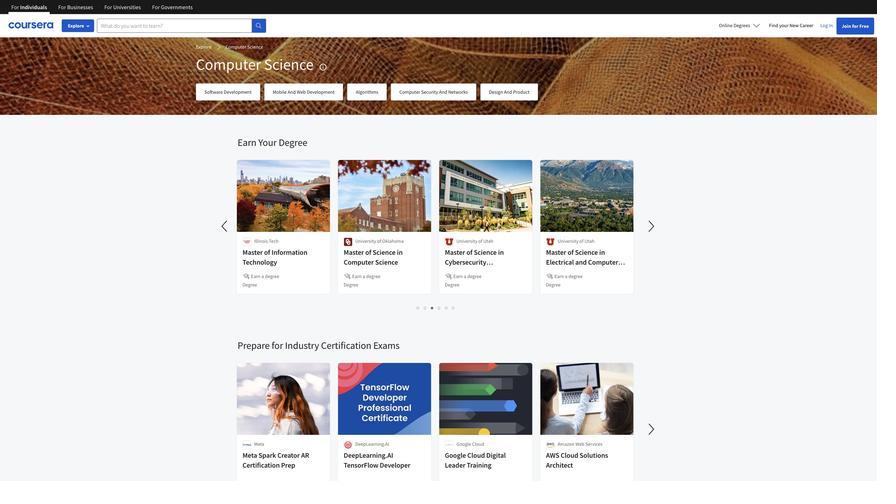 Task type: describe. For each thing, give the bounding box(es) containing it.
mobile and web development link
[[264, 83, 343, 100]]

1 vertical spatial explore
[[196, 44, 211, 50]]

meta spark creator ar certification prep
[[243, 451, 309, 470]]

oklahoma
[[382, 238, 404, 244]]

electrical
[[546, 258, 574, 267]]

meta for meta spark creator ar certification prep
[[243, 451, 257, 460]]

google cloud digital leader training
[[445, 451, 506, 470]]

certification inside meta spark creator ar certification prep
[[243, 461, 280, 470]]

online
[[719, 22, 733, 29]]

find
[[769, 22, 778, 29]]

product
[[513, 89, 530, 95]]

industry
[[285, 339, 319, 352]]

illinois tech
[[254, 238, 279, 244]]

design and product
[[489, 89, 530, 95]]

tensorflow
[[344, 461, 378, 470]]

ar
[[301, 451, 309, 460]]

master of science in computer science
[[344, 248, 403, 267]]

and right mobile
[[288, 89, 296, 95]]

log
[[820, 22, 828, 29]]

of left oklahoma
[[377, 238, 381, 244]]

software
[[204, 89, 223, 95]]

1 vertical spatial computer science
[[196, 55, 314, 74]]

leader
[[445, 461, 465, 470]]

list inside earn your degree carousel element
[[238, 304, 634, 312]]

governments
[[161, 4, 193, 11]]

4 button
[[436, 304, 443, 312]]

explore inside dropdown button
[[68, 23, 84, 29]]

prepare
[[238, 339, 270, 352]]

1 button
[[415, 304, 422, 312]]

What do you want to learn? text field
[[97, 19, 252, 33]]

for governments
[[152, 4, 193, 11]]

in for master of science in electrical and computer engineering
[[599, 248, 605, 257]]

web inside mobile and web development link
[[297, 89, 306, 95]]

free
[[859, 23, 869, 29]]

development inside mobile and web development link
[[307, 89, 335, 95]]

deeplearning.ai tensorflow developer
[[344, 451, 410, 470]]

for for join
[[852, 23, 858, 29]]

cloud for google cloud
[[472, 441, 484, 447]]

5
[[445, 305, 448, 311]]

degree for master of science in cybersecurity management
[[445, 282, 459, 288]]

earn for master of information technology
[[251, 273, 261, 280]]

in for master of science in cybersecurity management
[[498, 248, 504, 257]]

online degrees button
[[713, 18, 766, 33]]

a for master of information technology
[[261, 273, 264, 280]]

join
[[842, 23, 851, 29]]

find your new career
[[769, 22, 813, 29]]

of up master of science in electrical and computer engineering
[[579, 238, 584, 244]]

and inside master of science in electrical and computer engineering
[[575, 258, 587, 267]]

aws cloud solutions architect
[[546, 451, 608, 470]]

earn for master of science in computer science
[[352, 273, 362, 280]]

your
[[779, 22, 789, 29]]

0 vertical spatial computer science
[[226, 44, 263, 50]]

algorithms
[[356, 89, 378, 95]]

your
[[258, 136, 277, 149]]

degree for master of science in computer science
[[344, 282, 358, 288]]

earn left your
[[238, 136, 256, 149]]

for for businesses
[[58, 4, 66, 11]]

engineering
[[546, 268, 582, 276]]

for universities
[[104, 4, 141, 11]]

find your new career link
[[766, 21, 817, 30]]

illinois
[[254, 238, 268, 244]]

earn for master of science in electrical and computer engineering
[[555, 273, 564, 280]]

of inside master of science in cybersecurity management
[[466, 248, 472, 257]]

degree for master of information technology
[[243, 282, 257, 288]]

banner navigation
[[6, 0, 198, 14]]

explore button
[[62, 19, 94, 32]]

of inside the master of information technology
[[264, 248, 270, 257]]

career
[[800, 22, 813, 29]]

degree for master of information technology
[[265, 273, 279, 280]]

for for universities
[[104, 4, 112, 11]]

software development link
[[196, 83, 260, 100]]

cybersecurity
[[445, 258, 486, 267]]

degrees
[[734, 22, 750, 29]]

deeplearning.ai image
[[344, 441, 353, 449]]

earn your degree
[[238, 136, 307, 149]]

meta for meta
[[254, 441, 264, 447]]

for for individuals
[[11, 4, 19, 11]]

design
[[489, 89, 503, 95]]

university of utah image for master of science in cybersecurity management
[[445, 238, 454, 246]]

1
[[417, 305, 420, 311]]

log in link
[[817, 21, 836, 30]]

university of utah image for master of science in electrical and computer engineering
[[546, 238, 555, 246]]

a for master of science in computer science
[[363, 273, 365, 280]]

networks
[[448, 89, 468, 95]]

security
[[421, 89, 438, 95]]

google cloud image
[[445, 441, 454, 449]]

computer inside master of science in computer science
[[344, 258, 374, 267]]

new
[[790, 22, 799, 29]]

3
[[431, 305, 434, 311]]

5 button
[[443, 304, 450, 312]]

mobile
[[273, 89, 287, 95]]

computer inside master of science in electrical and computer engineering
[[588, 258, 618, 267]]

6 button
[[450, 304, 457, 312]]

of inside master of science in computer science
[[365, 248, 371, 257]]

amazon web services
[[558, 441, 603, 447]]

businesses
[[67, 4, 93, 11]]

utah for cybersecurity
[[483, 238, 493, 244]]

join for free link
[[836, 18, 874, 35]]

2 next slide image from the top
[[643, 421, 660, 438]]

degree for master of science in electrical and computer engineering
[[568, 273, 583, 280]]

earn a degree for master of science in cybersecurity management
[[453, 273, 481, 280]]



Task type: vqa. For each thing, say whether or not it's contained in the screenshot.
strategy,
no



Task type: locate. For each thing, give the bounding box(es) containing it.
1 horizontal spatial university of utah image
[[546, 238, 555, 246]]

0 horizontal spatial in
[[397, 248, 403, 257]]

for businesses
[[58, 4, 93, 11]]

development
[[224, 89, 252, 95], [307, 89, 335, 95]]

for left governments
[[152, 4, 160, 11]]

master inside the master of information technology
[[243, 248, 263, 257]]

prepare for industry certification exams carousel element
[[234, 318, 877, 481]]

list
[[238, 304, 634, 312]]

software development
[[204, 89, 252, 95]]

in for master of science in computer science
[[397, 248, 403, 257]]

earn down master of science in computer science
[[352, 273, 362, 280]]

cloud
[[472, 441, 484, 447], [467, 451, 485, 460], [561, 451, 578, 460]]

earn your degree carousel element
[[216, 115, 660, 318]]

4 master from the left
[[546, 248, 566, 257]]

university of utah image
[[445, 238, 454, 246], [546, 238, 555, 246]]

google for google cloud
[[457, 441, 471, 447]]

master down university of oklahoma icon
[[344, 248, 364, 257]]

1 vertical spatial meta
[[243, 451, 257, 460]]

design and product link
[[481, 83, 538, 100]]

in inside master of science in cybersecurity management
[[498, 248, 504, 257]]

information
[[272, 248, 307, 257]]

2 button
[[422, 304, 429, 312]]

amazon web services image
[[546, 441, 555, 449]]

0 horizontal spatial web
[[297, 89, 306, 95]]

degree for master of science in computer science
[[366, 273, 380, 280]]

deeplearning.ai for deeplearning.ai tensorflow developer
[[344, 451, 393, 460]]

0 horizontal spatial university of utah image
[[445, 238, 454, 246]]

1 horizontal spatial utah
[[585, 238, 594, 244]]

algorithms link
[[347, 83, 387, 100]]

degree
[[265, 273, 279, 280], [366, 273, 380, 280], [467, 273, 481, 280], [568, 273, 583, 280]]

development right software
[[224, 89, 252, 95]]

1 development from the left
[[224, 89, 252, 95]]

join for free
[[842, 23, 869, 29]]

2 for from the left
[[58, 4, 66, 11]]

master inside master of science in electrical and computer engineering
[[546, 248, 566, 257]]

tech
[[269, 238, 279, 244]]

0 vertical spatial google
[[457, 441, 471, 447]]

for left businesses
[[58, 4, 66, 11]]

for right join
[[852, 23, 858, 29]]

for right prepare at the bottom left of page
[[272, 339, 283, 352]]

1 vertical spatial for
[[272, 339, 283, 352]]

google right google cloud icon
[[457, 441, 471, 447]]

google up leader
[[445, 451, 466, 460]]

prepare for industry certification exams
[[238, 339, 400, 352]]

prep
[[281, 461, 295, 470]]

1 a from the left
[[261, 273, 264, 280]]

2 horizontal spatial university
[[558, 238, 578, 244]]

degree down "electrical"
[[568, 273, 583, 280]]

0 vertical spatial for
[[852, 23, 858, 29]]

computer security and networks link
[[391, 83, 476, 100]]

of up master of science in cybersecurity management
[[478, 238, 482, 244]]

of up "electrical"
[[568, 248, 574, 257]]

and right security
[[439, 89, 447, 95]]

0 vertical spatial deeplearning.ai
[[355, 441, 389, 447]]

earn a degree down "electrical"
[[555, 273, 583, 280]]

and up engineering
[[575, 258, 587, 267]]

university of utah for cybersecurity
[[457, 238, 493, 244]]

4 earn a degree from the left
[[555, 273, 583, 280]]

0 vertical spatial meta
[[254, 441, 264, 447]]

exams
[[373, 339, 400, 352]]

4 a from the left
[[565, 273, 568, 280]]

master of science in electrical and computer engineering
[[546, 248, 618, 276]]

1 horizontal spatial in
[[498, 248, 504, 257]]

0 vertical spatial web
[[297, 89, 306, 95]]

and
[[288, 89, 296, 95], [439, 89, 447, 95], [504, 89, 512, 95], [575, 258, 587, 267]]

1 in from the left
[[397, 248, 403, 257]]

master
[[243, 248, 263, 257], [344, 248, 364, 257], [445, 248, 465, 257], [546, 248, 566, 257]]

a
[[261, 273, 264, 280], [363, 273, 365, 280], [464, 273, 466, 280], [565, 273, 568, 280]]

utah
[[483, 238, 493, 244], [585, 238, 594, 244]]

training
[[467, 461, 491, 470]]

None search field
[[97, 19, 266, 33]]

google inside google cloud digital leader training
[[445, 451, 466, 460]]

a for master of science in cybersecurity management
[[464, 273, 466, 280]]

deeplearning.ai up deeplearning.ai tensorflow developer
[[355, 441, 389, 447]]

1 vertical spatial deeplearning.ai
[[344, 451, 393, 460]]

cloud inside google cloud digital leader training
[[467, 451, 485, 460]]

master of science in cybersecurity management
[[445, 248, 504, 276]]

1 horizontal spatial certification
[[321, 339, 371, 352]]

3 master from the left
[[445, 248, 465, 257]]

degree down master of science in computer science
[[366, 273, 380, 280]]

a down master of science in computer science
[[363, 273, 365, 280]]

4 for from the left
[[152, 4, 160, 11]]

computer
[[226, 44, 246, 50], [196, 55, 261, 74], [399, 89, 420, 95], [344, 258, 374, 267], [588, 258, 618, 267]]

degree for master of science in cybersecurity management
[[467, 273, 481, 280]]

of
[[377, 238, 381, 244], [478, 238, 482, 244], [579, 238, 584, 244], [264, 248, 270, 257], [365, 248, 371, 257], [466, 248, 472, 257], [568, 248, 574, 257]]

of inside master of science in electrical and computer engineering
[[568, 248, 574, 257]]

2 utah from the left
[[585, 238, 594, 244]]

and right design
[[504, 89, 512, 95]]

1 horizontal spatial web
[[575, 441, 584, 447]]

1 for from the left
[[11, 4, 19, 11]]

1 earn a degree from the left
[[251, 273, 279, 280]]

earn a degree down master of science in computer science
[[352, 273, 380, 280]]

next slide image
[[643, 218, 660, 235], [643, 421, 660, 438]]

0 horizontal spatial certification
[[243, 461, 280, 470]]

log in
[[820, 22, 833, 29]]

2 university of utah from the left
[[558, 238, 594, 244]]

3 a from the left
[[464, 273, 466, 280]]

master inside master of science in computer science
[[344, 248, 364, 257]]

university for computer
[[355, 238, 376, 244]]

1 degree from the left
[[265, 273, 279, 280]]

google
[[457, 441, 471, 447], [445, 451, 466, 460]]

google for google cloud digital leader training
[[445, 451, 466, 460]]

individuals
[[20, 4, 47, 11]]

3 button
[[429, 304, 436, 312]]

1 vertical spatial next slide image
[[643, 421, 660, 438]]

utah up master of science in electrical and computer engineering
[[585, 238, 594, 244]]

earn a degree down technology
[[251, 273, 279, 280]]

1 next slide image from the top
[[643, 218, 660, 235]]

1 horizontal spatial university
[[457, 238, 477, 244]]

master up cybersecurity
[[445, 248, 465, 257]]

mobile and web development
[[273, 89, 335, 95]]

earn
[[238, 136, 256, 149], [251, 273, 261, 280], [352, 273, 362, 280], [453, 273, 463, 280], [555, 273, 564, 280]]

computer security and networks
[[399, 89, 468, 95]]

deeplearning.ai up tensorflow
[[344, 451, 393, 460]]

4 degree from the left
[[568, 273, 583, 280]]

3 degree from the left
[[467, 273, 481, 280]]

list containing 1
[[238, 304, 634, 312]]

0 horizontal spatial development
[[224, 89, 252, 95]]

0 horizontal spatial university of utah
[[457, 238, 493, 244]]

web right mobile
[[297, 89, 306, 95]]

cloud up training
[[467, 451, 485, 460]]

utah for electrical
[[585, 238, 594, 244]]

1 master from the left
[[243, 248, 263, 257]]

1 vertical spatial certification
[[243, 461, 280, 470]]

for for governments
[[152, 4, 160, 11]]

technology
[[243, 258, 277, 267]]

earn for master of science in cybersecurity management
[[453, 273, 463, 280]]

science inside master of science in cybersecurity management
[[474, 248, 497, 257]]

for left universities on the top left of page
[[104, 4, 112, 11]]

of up cybersecurity
[[466, 248, 472, 257]]

meta image
[[243, 441, 251, 449]]

a down "electrical"
[[565, 273, 568, 280]]

2 master from the left
[[344, 248, 364, 257]]

2 university of utah image from the left
[[546, 238, 555, 246]]

of down illinois tech
[[264, 248, 270, 257]]

aws
[[546, 451, 559, 460]]

master inside master of science in cybersecurity management
[[445, 248, 465, 257]]

1 horizontal spatial explore
[[196, 44, 211, 50]]

management
[[445, 268, 484, 276]]

university right university of oklahoma icon
[[355, 238, 376, 244]]

deeplearning.ai for deeplearning.ai
[[355, 441, 389, 447]]

university of oklahoma
[[355, 238, 404, 244]]

digital
[[486, 451, 506, 460]]

master down illinois tech icon
[[243, 248, 263, 257]]

1 university of utah image from the left
[[445, 238, 454, 246]]

in inside master of science in computer science
[[397, 248, 403, 257]]

master for master of science in electrical and computer engineering
[[546, 248, 566, 257]]

master for master of science in computer science
[[344, 248, 364, 257]]

explore
[[68, 23, 84, 29], [196, 44, 211, 50]]

master for master of science in cybersecurity management
[[445, 248, 465, 257]]

degree for master of science in electrical and computer engineering
[[546, 282, 561, 288]]

spark
[[259, 451, 276, 460]]

university for electrical
[[558, 238, 578, 244]]

university of utah up master of science in electrical and computer engineering
[[558, 238, 594, 244]]

university of utah for electrical
[[558, 238, 594, 244]]

earn a degree down cybersecurity
[[453, 273, 481, 280]]

3 earn a degree from the left
[[453, 273, 481, 280]]

1 university from the left
[[355, 238, 376, 244]]

creator
[[277, 451, 300, 460]]

earn a degree for master of science in electrical and computer engineering
[[555, 273, 583, 280]]

deeplearning.ai inside deeplearning.ai tensorflow developer
[[344, 451, 393, 460]]

web right amazon
[[575, 441, 584, 447]]

1 horizontal spatial university of utah
[[558, 238, 594, 244]]

1 horizontal spatial for
[[852, 23, 858, 29]]

0 vertical spatial next slide image
[[643, 218, 660, 235]]

1 vertical spatial google
[[445, 451, 466, 460]]

university for cybersecurity
[[457, 238, 477, 244]]

1 utah from the left
[[483, 238, 493, 244]]

2 earn a degree from the left
[[352, 273, 380, 280]]

meta inside meta spark creator ar certification prep
[[243, 451, 257, 460]]

for for prepare
[[272, 339, 283, 352]]

earn a degree for master of science in computer science
[[352, 273, 380, 280]]

development down outlined info action icon
[[307, 89, 335, 95]]

2 in from the left
[[498, 248, 504, 257]]

1 horizontal spatial development
[[307, 89, 335, 95]]

cloud for google cloud digital leader training
[[467, 451, 485, 460]]

master for master of information technology
[[243, 248, 263, 257]]

0 horizontal spatial utah
[[483, 238, 493, 244]]

in
[[829, 22, 833, 29]]

2
[[424, 305, 427, 311]]

cloud down amazon
[[561, 451, 578, 460]]

certification
[[321, 339, 371, 352], [243, 461, 280, 470]]

for individuals
[[11, 4, 47, 11]]

0 vertical spatial explore
[[68, 23, 84, 29]]

online degrees
[[719, 22, 750, 29]]

earn down "electrical"
[[555, 273, 564, 280]]

coursera image
[[8, 20, 53, 31]]

cloud for aws cloud solutions architect
[[561, 451, 578, 460]]

for left "individuals"
[[11, 4, 19, 11]]

2 a from the left
[[363, 273, 365, 280]]

a for master of science in electrical and computer engineering
[[565, 273, 568, 280]]

illinois tech image
[[243, 238, 251, 246]]

universities
[[113, 4, 141, 11]]

cloud up google cloud digital leader training
[[472, 441, 484, 447]]

1 university of utah from the left
[[457, 238, 493, 244]]

web inside prepare for industry certification exams carousel element
[[575, 441, 584, 447]]

services
[[585, 441, 603, 447]]

university of oklahoma image
[[344, 238, 353, 246]]

previous slide image
[[216, 218, 233, 235]]

1 vertical spatial web
[[575, 441, 584, 447]]

amazon
[[558, 441, 574, 447]]

in inside master of science in electrical and computer engineering
[[599, 248, 605, 257]]

2 university from the left
[[457, 238, 477, 244]]

university of utah
[[457, 238, 493, 244], [558, 238, 594, 244]]

meta down meta icon
[[243, 451, 257, 460]]

0 vertical spatial certification
[[321, 339, 371, 352]]

0 horizontal spatial for
[[272, 339, 283, 352]]

solutions
[[580, 451, 608, 460]]

a down technology
[[261, 273, 264, 280]]

university
[[355, 238, 376, 244], [457, 238, 477, 244], [558, 238, 578, 244]]

google cloud
[[457, 441, 484, 447]]

6
[[452, 305, 455, 311]]

earn down cybersecurity
[[453, 273, 463, 280]]

master of information technology
[[243, 248, 307, 267]]

degree down technology
[[265, 273, 279, 280]]

meta right meta icon
[[254, 441, 264, 447]]

earn down technology
[[251, 273, 261, 280]]

university of utah image up cybersecurity
[[445, 238, 454, 246]]

in
[[397, 248, 403, 257], [498, 248, 504, 257], [599, 248, 605, 257]]

4
[[438, 305, 441, 311]]

of down university of oklahoma
[[365, 248, 371, 257]]

0 horizontal spatial explore
[[68, 23, 84, 29]]

developer
[[380, 461, 410, 470]]

university up "electrical"
[[558, 238, 578, 244]]

3 in from the left
[[599, 248, 605, 257]]

outlined info action image
[[319, 63, 327, 71]]

3 for from the left
[[104, 4, 112, 11]]

architect
[[546, 461, 573, 470]]

2 development from the left
[[307, 89, 335, 95]]

3 university from the left
[[558, 238, 578, 244]]

science inside master of science in electrical and computer engineering
[[575, 248, 598, 257]]

development inside software development link
[[224, 89, 252, 95]]

2 degree from the left
[[366, 273, 380, 280]]

master up "electrical"
[[546, 248, 566, 257]]

university of utah up master of science in cybersecurity management
[[457, 238, 493, 244]]

utah up master of science in cybersecurity management
[[483, 238, 493, 244]]

university of utah image up "electrical"
[[546, 238, 555, 246]]

university up cybersecurity
[[457, 238, 477, 244]]

for
[[11, 4, 19, 11], [58, 4, 66, 11], [104, 4, 112, 11], [152, 4, 160, 11]]

0 horizontal spatial university
[[355, 238, 376, 244]]

explore link
[[196, 43, 211, 51]]

a down cybersecurity
[[464, 273, 466, 280]]

cloud inside aws cloud solutions architect
[[561, 451, 578, 460]]

degree down cybersecurity
[[467, 273, 481, 280]]

earn a degree for master of information technology
[[251, 273, 279, 280]]

2 horizontal spatial in
[[599, 248, 605, 257]]



